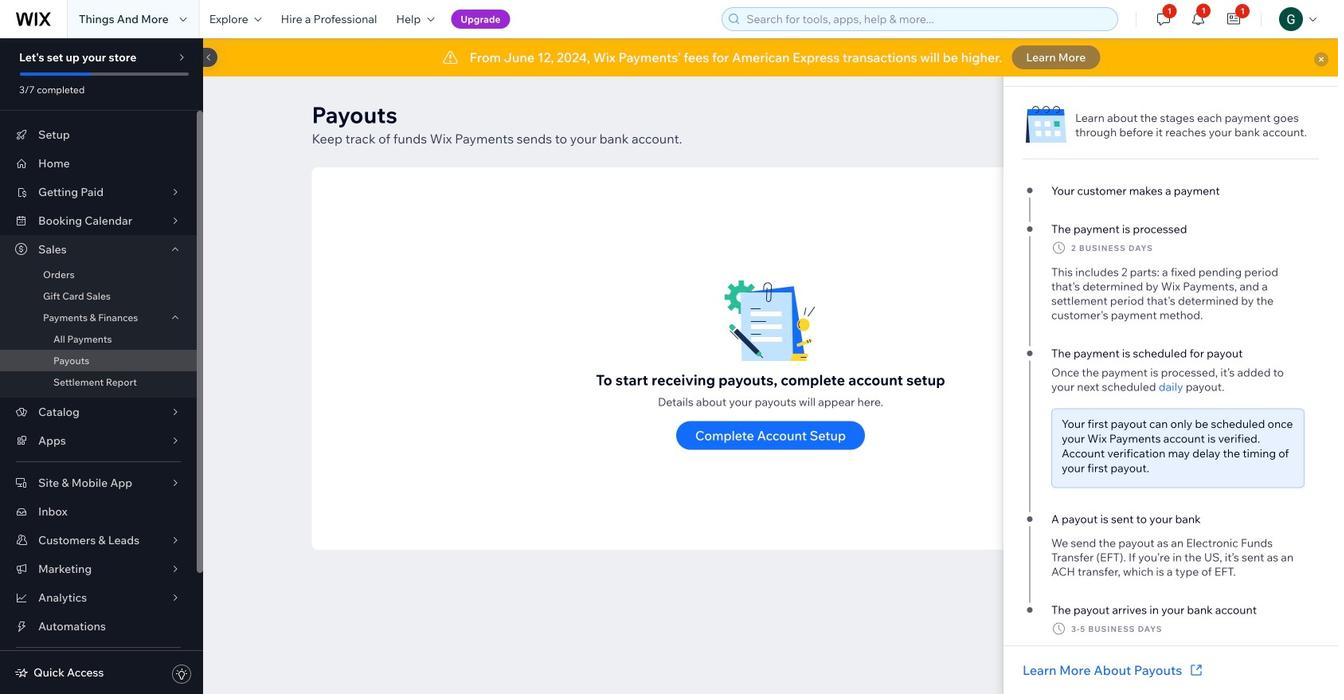 Task type: describe. For each thing, give the bounding box(es) containing it.
Search for tools, apps, help & more... field
[[742, 8, 1113, 30]]



Task type: vqa. For each thing, say whether or not it's contained in the screenshot.
Role
no



Task type: locate. For each thing, give the bounding box(es) containing it.
sidebar element
[[0, 36, 218, 694]]

alert
[[203, 38, 1339, 76]]



